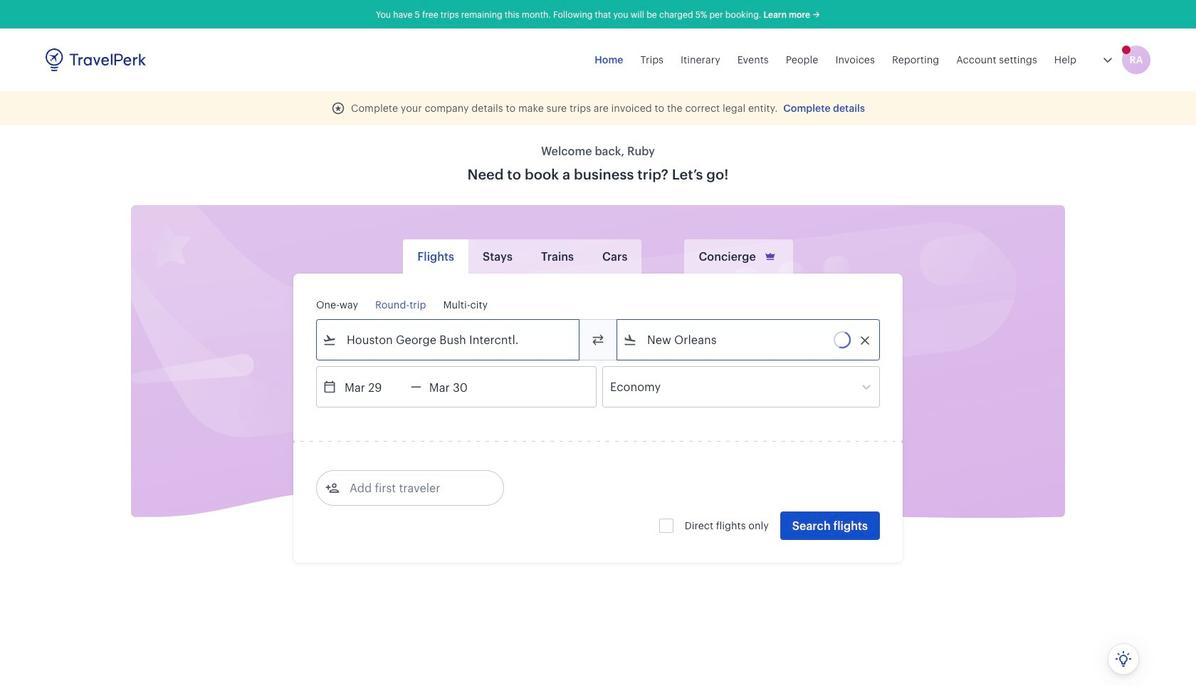 Task type: locate. For each thing, give the bounding box(es) containing it.
Depart text field
[[337, 367, 411, 407]]

Add first traveler search field
[[340, 477, 488, 499]]



Task type: describe. For each thing, give the bounding box(es) containing it.
From search field
[[337, 328, 561, 351]]

To search field
[[638, 328, 861, 351]]

Return text field
[[422, 367, 496, 407]]



